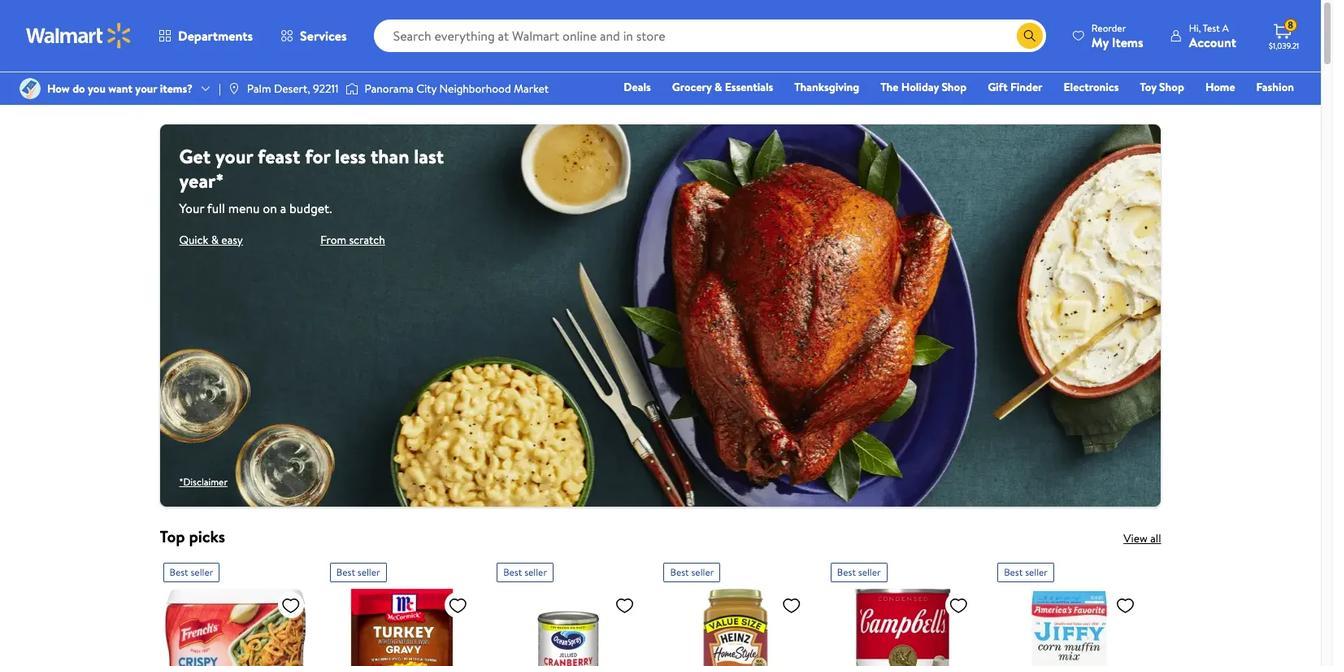 Task type: describe. For each thing, give the bounding box(es) containing it.
do
[[73, 80, 85, 97]]

92211
[[313, 80, 339, 97]]

fashion link
[[1250, 78, 1302, 96]]

best seller for campbell's condensed cream of mushroom soup, 10.5 oz can image
[[838, 565, 881, 579]]

deals link
[[617, 78, 659, 96]]

add to favorites list, mccormick gravy mix - turkey naturally flavored, 0.87 oz gravies image
[[448, 595, 468, 615]]

panorama city neighborhood market
[[365, 80, 549, 97]]

1 shop from the left
[[942, 79, 967, 95]]

best for heinz homestyle turkey gravy value size, 18 oz jar image
[[671, 565, 689, 579]]

& for grocery
[[715, 79, 723, 95]]

seller for 4th product group from left
[[692, 565, 714, 579]]

than
[[371, 142, 409, 170]]

from
[[321, 232, 347, 248]]

desert,
[[274, 80, 310, 97]]

hi,
[[1190, 21, 1202, 35]]

best for french's original crispy fried onions, 6 oz salad toppings image
[[170, 565, 188, 579]]

$1,039.21
[[1270, 40, 1300, 51]]

view
[[1124, 530, 1148, 546]]

how
[[47, 80, 70, 97]]

the holiday shop
[[881, 79, 967, 95]]

add to favorites list, jiffy corn muffin mix, 8.5 oz image
[[1116, 595, 1136, 615]]

 image for how
[[20, 78, 41, 99]]

your
[[179, 199, 204, 217]]

best for the ocean spray jellied cranberry sauce, 14 oz can 'image'
[[504, 565, 522, 579]]

campbell's condensed cream of mushroom soup, 10.5 oz can image
[[831, 589, 975, 666]]

jiffy corn muffin mix, 8.5 oz image
[[998, 589, 1142, 666]]

finder
[[1011, 79, 1043, 95]]

seller for 4th product group from right
[[525, 565, 547, 579]]

the
[[881, 79, 899, 95]]

fashion
[[1257, 79, 1295, 95]]

gift
[[988, 79, 1008, 95]]

account
[[1190, 33, 1237, 51]]

grocery & essentials
[[672, 79, 774, 95]]

grocery
[[672, 79, 712, 95]]

best for jiffy corn muffin mix, 8.5 oz image
[[1005, 565, 1023, 579]]

panorama
[[365, 80, 414, 97]]

full
[[207, 199, 225, 217]]

best for mccormick gravy mix - turkey naturally flavored, 0.87 oz gravies image
[[337, 565, 355, 579]]

5 product group from the left
[[831, 556, 975, 666]]

3 product group from the left
[[497, 556, 641, 666]]

debit
[[1197, 102, 1225, 118]]

picks
[[189, 525, 225, 547]]

reorder
[[1092, 21, 1127, 35]]

all
[[1151, 530, 1162, 546]]

one
[[1170, 102, 1195, 118]]

quick & easy link
[[179, 232, 243, 248]]

thanksgiving
[[795, 79, 860, 95]]

view all
[[1124, 530, 1162, 546]]

reorder my items
[[1092, 21, 1144, 51]]

you
[[88, 80, 106, 97]]

*disclaimer button
[[179, 475, 228, 489]]

view all link
[[1124, 530, 1162, 546]]

toy shop link
[[1133, 78, 1192, 96]]

easy
[[221, 232, 243, 248]]

best seller for heinz homestyle turkey gravy value size, 18 oz jar image
[[671, 565, 714, 579]]

ocean spray jellied cranberry sauce, 14 oz can image
[[497, 589, 641, 666]]

*disclaimer
[[179, 475, 228, 489]]

registry link
[[1100, 101, 1156, 119]]

add to favorites list, campbell's condensed cream of mushroom soup, 10.5 oz can image
[[949, 595, 969, 615]]

test
[[1204, 21, 1221, 35]]

departments
[[178, 27, 253, 45]]

home link
[[1199, 78, 1243, 96]]

a
[[280, 199, 286, 217]]

city
[[417, 80, 437, 97]]

best seller for french's original crispy fried onions, 6 oz salad toppings image
[[170, 565, 213, 579]]

want
[[108, 80, 133, 97]]

budget.
[[290, 199, 332, 217]]

2 product group from the left
[[330, 556, 474, 666]]

deals
[[624, 79, 651, 95]]

market
[[514, 80, 549, 97]]

add to favorites list, french's original crispy fried onions, 6 oz salad toppings image
[[281, 595, 301, 615]]

heinz homestyle turkey gravy value size, 18 oz jar image
[[664, 589, 808, 666]]



Task type: locate. For each thing, give the bounding box(es) containing it.
toy
[[1141, 79, 1157, 95]]

one debit link
[[1163, 101, 1232, 119]]

seller up the ocean spray jellied cranberry sauce, 14 oz can 'image'
[[525, 565, 547, 579]]

departments button
[[145, 16, 267, 55]]

best seller for mccormick gravy mix - turkey naturally flavored, 0.87 oz gravies image
[[337, 565, 380, 579]]

items?
[[160, 80, 193, 97]]

seller down "picks" at the left bottom of page
[[191, 565, 213, 579]]

add to favorites list, heinz homestyle turkey gravy value size, 18 oz jar image
[[782, 595, 802, 615]]

toy shop
[[1141, 79, 1185, 95]]

thanksgiving link
[[788, 78, 867, 96]]

6 seller from the left
[[1026, 565, 1048, 579]]

best up jiffy corn muffin mix, 8.5 oz image
[[1005, 565, 1023, 579]]

one debit
[[1170, 102, 1225, 118]]

french's original crispy fried onions, 6 oz salad toppings image
[[163, 589, 307, 666]]

from scratch
[[321, 232, 385, 248]]

shop right holiday
[[942, 79, 967, 95]]

top picks
[[160, 525, 225, 547]]

best seller up the ocean spray jellied cranberry sauce, 14 oz can 'image'
[[504, 565, 547, 579]]

menu
[[228, 199, 260, 217]]

best seller up jiffy corn muffin mix, 8.5 oz image
[[1005, 565, 1048, 579]]

best for campbell's condensed cream of mushroom soup, 10.5 oz can image
[[838, 565, 856, 579]]

1 best seller from the left
[[170, 565, 213, 579]]

best down the top
[[170, 565, 188, 579]]

mccormick gravy mix - turkey naturally flavored, 0.87 oz gravies image
[[330, 589, 474, 666]]

the holiday shop link
[[874, 78, 974, 96]]

best seller for the ocean spray jellied cranberry sauce, 14 oz can 'image'
[[504, 565, 547, 579]]

1 best from the left
[[170, 565, 188, 579]]

seller for 6th product group from right
[[191, 565, 213, 579]]

last
[[414, 142, 444, 170]]

1 seller from the left
[[191, 565, 213, 579]]

seller
[[191, 565, 213, 579], [358, 565, 380, 579], [525, 565, 547, 579], [692, 565, 714, 579], [859, 565, 881, 579], [1026, 565, 1048, 579]]

your right want
[[135, 80, 157, 97]]

your inside get your feast for less than last year* your full menu on a budget.
[[216, 142, 253, 170]]

4 best seller from the left
[[671, 565, 714, 579]]

gift finder
[[988, 79, 1043, 95]]

palm desert, 92211
[[247, 80, 339, 97]]

less
[[335, 142, 366, 170]]

for
[[305, 142, 330, 170]]

get your feast for less than last year* your full menu on a budget.
[[179, 142, 444, 217]]

seller up heinz homestyle turkey gravy value size, 18 oz jar image
[[692, 565, 714, 579]]

walmart image
[[26, 23, 132, 49]]

seller for fifth product group from the right
[[358, 565, 380, 579]]

6 product group from the left
[[998, 556, 1142, 666]]

0 horizontal spatial  image
[[20, 78, 41, 99]]

holiday
[[902, 79, 939, 95]]

services
[[300, 27, 347, 45]]

 image right 92211
[[345, 81, 358, 97]]

walmart+ link
[[1239, 101, 1302, 119]]

shop right toy
[[1160, 79, 1185, 95]]

items
[[1113, 33, 1144, 51]]

gift finder link
[[981, 78, 1050, 96]]

seller up mccormick gravy mix - turkey naturally flavored, 0.87 oz gravies image
[[358, 565, 380, 579]]

& for quick
[[211, 232, 219, 248]]

|
[[219, 80, 221, 97]]

8
[[1288, 18, 1294, 32]]

fashion registry
[[1108, 79, 1295, 118]]

a
[[1223, 21, 1229, 35]]

 image left the how
[[20, 78, 41, 99]]

1 vertical spatial your
[[216, 142, 253, 170]]

my
[[1092, 33, 1109, 51]]

quick & easy
[[179, 232, 243, 248]]

1 horizontal spatial shop
[[1160, 79, 1185, 95]]

0 horizontal spatial &
[[211, 232, 219, 248]]

1 product group from the left
[[163, 556, 307, 666]]

feast
[[258, 142, 300, 170]]

home
[[1206, 79, 1236, 95]]

seller for 1st product group from the right
[[1026, 565, 1048, 579]]

& right grocery
[[715, 79, 723, 95]]

3 seller from the left
[[525, 565, 547, 579]]

2 best seller from the left
[[337, 565, 380, 579]]

palm
[[247, 80, 271, 97]]

best seller for jiffy corn muffin mix, 8.5 oz image
[[1005, 565, 1048, 579]]

best
[[170, 565, 188, 579], [337, 565, 355, 579], [504, 565, 522, 579], [671, 565, 689, 579], [838, 565, 856, 579], [1005, 565, 1023, 579]]

0 vertical spatial your
[[135, 80, 157, 97]]

 image
[[20, 78, 41, 99], [345, 81, 358, 97]]

best seller
[[170, 565, 213, 579], [337, 565, 380, 579], [504, 565, 547, 579], [671, 565, 714, 579], [838, 565, 881, 579], [1005, 565, 1048, 579]]

seller up jiffy corn muffin mix, 8.5 oz image
[[1026, 565, 1048, 579]]

0 vertical spatial &
[[715, 79, 723, 95]]

seller up campbell's condensed cream of mushroom soup, 10.5 oz can image
[[859, 565, 881, 579]]

seller for second product group from right
[[859, 565, 881, 579]]

from scratch link
[[321, 232, 385, 248]]

electronics link
[[1057, 78, 1127, 96]]

Search search field
[[374, 20, 1047, 52]]

search icon image
[[1024, 29, 1037, 42]]

top
[[160, 525, 185, 547]]

3 best seller from the left
[[504, 565, 547, 579]]

neighborhood
[[440, 80, 511, 97]]

your
[[135, 80, 157, 97], [216, 142, 253, 170]]

get
[[179, 142, 211, 170]]

6 best from the left
[[1005, 565, 1023, 579]]

2 shop from the left
[[1160, 79, 1185, 95]]

year*
[[179, 167, 224, 194]]

hi, test a account
[[1190, 21, 1237, 51]]

&
[[715, 79, 723, 95], [211, 232, 219, 248]]

1 horizontal spatial &
[[715, 79, 723, 95]]

registry
[[1108, 102, 1149, 118]]

6 best seller from the left
[[1005, 565, 1048, 579]]

best seller up heinz homestyle turkey gravy value size, 18 oz jar image
[[671, 565, 714, 579]]

3 best from the left
[[504, 565, 522, 579]]

essentials
[[725, 79, 774, 95]]

5 best seller from the left
[[838, 565, 881, 579]]

quick
[[179, 232, 208, 248]]

 image
[[228, 82, 241, 95]]

5 seller from the left
[[859, 565, 881, 579]]

0 horizontal spatial shop
[[942, 79, 967, 95]]

2 seller from the left
[[358, 565, 380, 579]]

grocery & essentials link
[[665, 78, 781, 96]]

 image for panorama
[[345, 81, 358, 97]]

on
[[263, 199, 277, 217]]

walmart+
[[1246, 102, 1295, 118]]

1 horizontal spatial  image
[[345, 81, 358, 97]]

4 seller from the left
[[692, 565, 714, 579]]

2 best from the left
[[337, 565, 355, 579]]

best up mccormick gravy mix - turkey naturally flavored, 0.87 oz gravies image
[[337, 565, 355, 579]]

best seller up mccormick gravy mix - turkey naturally flavored, 0.87 oz gravies image
[[337, 565, 380, 579]]

best up heinz homestyle turkey gravy value size, 18 oz jar image
[[671, 565, 689, 579]]

electronics
[[1064, 79, 1120, 95]]

4 product group from the left
[[664, 556, 808, 666]]

1 horizontal spatial your
[[216, 142, 253, 170]]

1 vertical spatial &
[[211, 232, 219, 248]]

product group
[[163, 556, 307, 666], [330, 556, 474, 666], [497, 556, 641, 666], [664, 556, 808, 666], [831, 556, 975, 666], [998, 556, 1142, 666]]

how do you want your items?
[[47, 80, 193, 97]]

scratch
[[349, 232, 385, 248]]

best up campbell's condensed cream of mushroom soup, 10.5 oz can image
[[838, 565, 856, 579]]

4 best from the left
[[671, 565, 689, 579]]

& left the easy
[[211, 232, 219, 248]]

0 horizontal spatial your
[[135, 80, 157, 97]]

shop
[[942, 79, 967, 95], [1160, 79, 1185, 95]]

best seller down top picks
[[170, 565, 213, 579]]

your right get
[[216, 142, 253, 170]]

best up the ocean spray jellied cranberry sauce, 14 oz can 'image'
[[504, 565, 522, 579]]

5 best from the left
[[838, 565, 856, 579]]

Walmart Site-Wide search field
[[374, 20, 1047, 52]]

best seller up campbell's condensed cream of mushroom soup, 10.5 oz can image
[[838, 565, 881, 579]]

8 $1,039.21
[[1270, 18, 1300, 51]]

services button
[[267, 16, 361, 55]]

add to favorites list, ocean spray jellied cranberry sauce, 14 oz can image
[[615, 595, 635, 615]]



Task type: vqa. For each thing, say whether or not it's contained in the screenshot.
Top picks
yes



